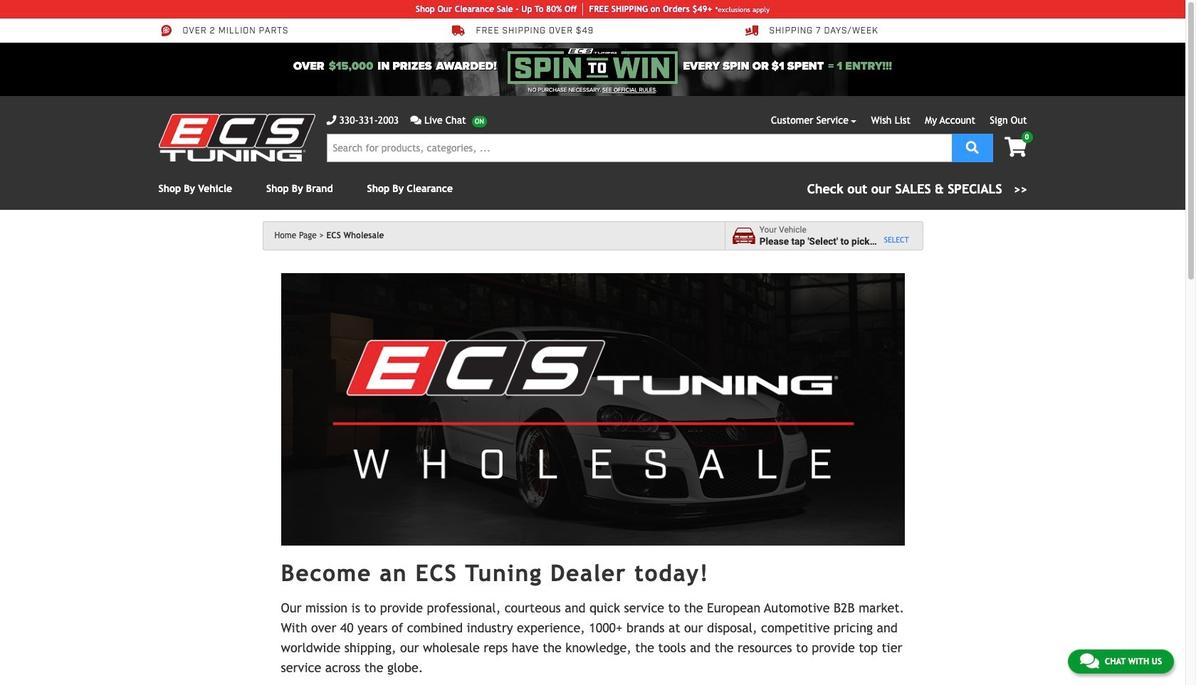 Task type: locate. For each thing, give the bounding box(es) containing it.
ecs tuning 'spin to win' contest logo image
[[508, 48, 678, 84]]

ecs tuning image
[[158, 114, 315, 162]]

comments image
[[1080, 653, 1100, 670]]

Search text field
[[327, 134, 952, 162]]



Task type: describe. For each thing, give the bounding box(es) containing it.
phone image
[[327, 115, 337, 125]]

comments image
[[410, 115, 422, 125]]

search image
[[966, 141, 979, 153]]

shopping cart image
[[1005, 137, 1027, 157]]



Task type: vqa. For each thing, say whether or not it's contained in the screenshot.
the shopping cart icon at right
yes



